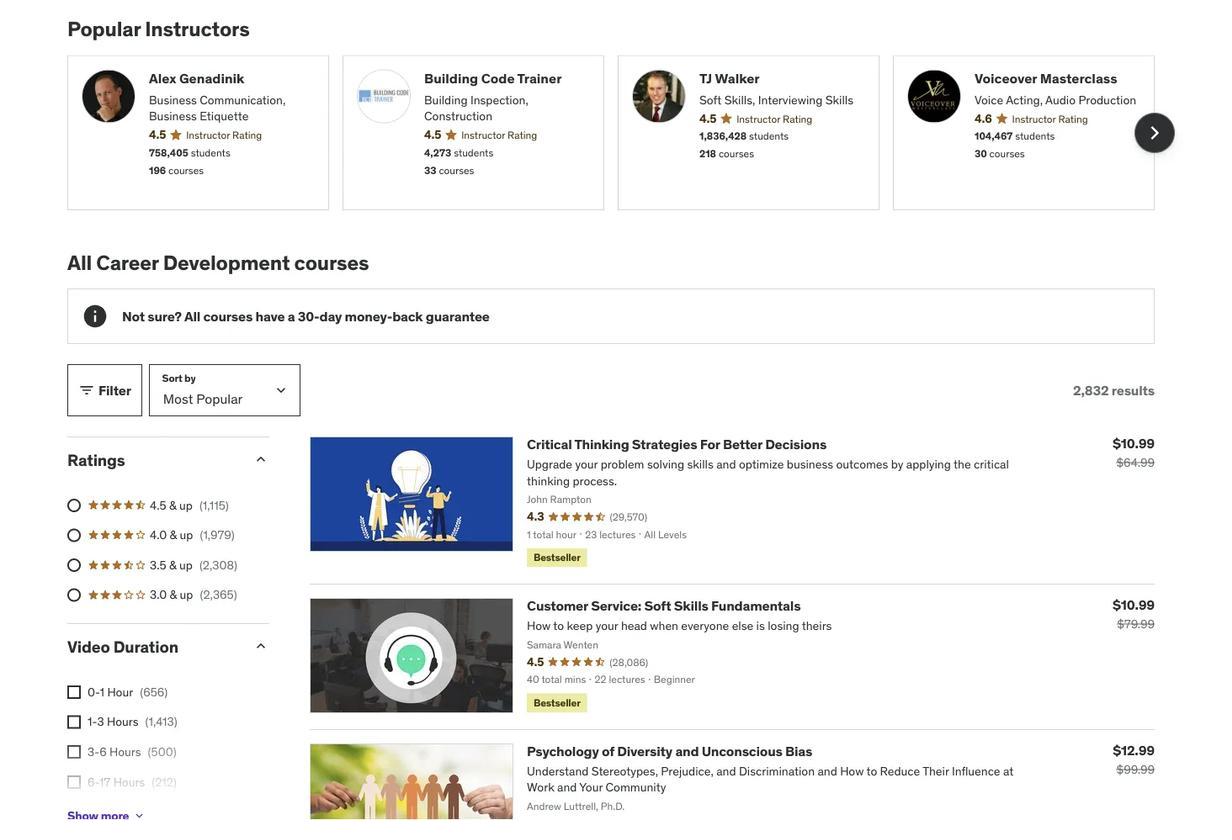 Task type: vqa. For each thing, say whether or not it's contained in the screenshot.


Task type: describe. For each thing, give the bounding box(es) containing it.
& for 3.5
[[169, 558, 176, 573]]

(212)
[[152, 775, 177, 790]]

1 building from the top
[[424, 70, 478, 87]]

$79.99
[[1117, 617, 1155, 632]]

0-1 hour (656)
[[88, 685, 168, 700]]

4.0 & up (1,979)
[[150, 528, 235, 543]]

(1,115)
[[199, 498, 229, 513]]

bias
[[785, 743, 812, 760]]

hours right 17+
[[109, 805, 140, 820]]

strategies
[[632, 436, 697, 453]]

alex genadinik link
[[149, 69, 315, 88]]

not
[[122, 308, 145, 325]]

duration
[[113, 637, 178, 658]]

courses for 218
[[719, 147, 754, 160]]

$12.99
[[1113, 742, 1155, 759]]

thinking
[[574, 436, 629, 453]]

day
[[319, 308, 342, 325]]

2 building from the top
[[424, 92, 468, 107]]

17+
[[88, 805, 106, 820]]

ratings
[[67, 450, 125, 471]]

critical
[[527, 436, 572, 453]]

walker
[[715, 70, 760, 87]]

1
[[100, 685, 104, 700]]

video duration
[[67, 637, 178, 658]]

courses for 196
[[168, 164, 204, 177]]

voice
[[975, 92, 1003, 107]]

career
[[96, 250, 159, 275]]

xsmall image for 1-
[[67, 716, 81, 729]]

104,467
[[975, 130, 1013, 143]]

acting,
[[1006, 92, 1043, 107]]

6-17 hours (212)
[[88, 775, 177, 790]]

30
[[975, 147, 987, 160]]

results
[[1112, 382, 1155, 399]]

xsmall image down 6-17 hours (212)
[[132, 810, 146, 821]]

instructor rating for genadinik
[[186, 129, 262, 142]]

customer
[[527, 598, 588, 615]]

$64.99
[[1116, 455, 1155, 471]]

up for 4.5 & up
[[179, 498, 193, 513]]

popular instructors
[[67, 16, 250, 42]]

hour
[[107, 685, 133, 700]]

xsmall image
[[67, 746, 81, 759]]

instructor for trainer
[[461, 129, 505, 142]]

3.0
[[150, 588, 167, 603]]

a
[[288, 308, 295, 325]]

1 horizontal spatial small image
[[252, 638, 269, 655]]

rating for code
[[508, 129, 537, 142]]

students for business
[[191, 146, 230, 159]]

6
[[99, 745, 107, 760]]

1-3 hours (1,413)
[[88, 715, 177, 730]]

104,467 students 30 courses
[[975, 130, 1055, 160]]

service:
[[591, 598, 641, 615]]

development
[[163, 250, 290, 275]]

1,836,428 students 218 courses
[[699, 130, 789, 160]]

758,405
[[149, 146, 188, 159]]

courses for development
[[294, 250, 369, 275]]

hours for 3-6 hours
[[109, 745, 141, 760]]

building code trainer link
[[424, 69, 590, 88]]

2,832
[[1073, 382, 1109, 399]]

interviewing
[[758, 92, 823, 107]]

up for 4.0 & up
[[180, 528, 193, 543]]

(2,308)
[[199, 558, 237, 573]]

1 business from the top
[[149, 92, 197, 107]]

1-
[[88, 715, 97, 730]]

$10.99 for critical thinking strategies for better decisions
[[1113, 435, 1155, 452]]

etiquette
[[200, 108, 249, 124]]

(1,413)
[[145, 715, 177, 730]]

$12.99 $99.99
[[1113, 742, 1155, 778]]

small image
[[252, 451, 269, 468]]

instructor for business
[[186, 129, 230, 142]]

code
[[481, 70, 515, 87]]

skills inside the tj walker soft skills, interviewing skills
[[825, 92, 853, 107]]

instructor rating for walker
[[737, 112, 812, 125]]

17+ hours
[[88, 805, 140, 820]]

hours for 6-17 hours
[[113, 775, 145, 790]]

back
[[392, 308, 423, 325]]

critical thinking strategies for better decisions link
[[527, 436, 827, 453]]

758,405 students 196 courses
[[149, 146, 230, 177]]

$10.99 $64.99
[[1113, 435, 1155, 471]]

& for 3.0
[[170, 588, 177, 603]]

tj walker soft skills, interviewing skills
[[699, 70, 853, 107]]

(2,365)
[[200, 588, 237, 603]]

4.5 up 4.0
[[150, 498, 166, 513]]

small image inside filter button
[[78, 382, 95, 399]]

instructors
[[145, 16, 250, 42]]

xsmall image for 0-
[[67, 686, 81, 699]]

students for trainer
[[454, 146, 493, 159]]

2 business from the top
[[149, 108, 197, 124]]

diversity
[[617, 743, 672, 760]]

voiceover masterclass voice acting, audio production
[[975, 70, 1136, 107]]

filter
[[98, 382, 131, 399]]

rating for genadinik
[[232, 129, 262, 142]]

have
[[255, 308, 285, 325]]

4.5 for building
[[424, 127, 441, 142]]

30-
[[298, 308, 319, 325]]

customer service: soft skills fundamentals link
[[527, 598, 801, 615]]

rating for walker
[[783, 112, 812, 125]]

0 horizontal spatial skills
[[674, 598, 708, 615]]

1 horizontal spatial all
[[184, 308, 200, 325]]

masterclass
[[1040, 70, 1117, 87]]



Task type: locate. For each thing, give the bounding box(es) containing it.
17
[[99, 775, 110, 790]]

business down alex
[[149, 92, 197, 107]]

0 horizontal spatial soft
[[644, 598, 671, 615]]

instructor
[[737, 112, 780, 125], [1012, 112, 1056, 125], [186, 129, 230, 142], [461, 129, 505, 142]]

courses up day
[[294, 250, 369, 275]]

$10.99 up $79.99 in the bottom of the page
[[1113, 596, 1155, 614]]

hours
[[107, 715, 138, 730], [109, 745, 141, 760], [113, 775, 145, 790], [109, 805, 140, 820]]

1 horizontal spatial soft
[[699, 92, 722, 107]]

instructor rating down interviewing
[[737, 112, 812, 125]]

4.5 up "1,836,428"
[[699, 111, 716, 126]]

all right sure?
[[184, 308, 200, 325]]

business up 758,405
[[149, 108, 197, 124]]

& for 4.5
[[169, 498, 176, 513]]

0 vertical spatial all
[[67, 250, 92, 275]]

soft for walker
[[699, 92, 722, 107]]

soft for service:
[[644, 598, 671, 615]]

instructor rating down 'inspection,'
[[461, 129, 537, 142]]

courses down 104,467
[[989, 147, 1025, 160]]

up for 3.5 & up
[[179, 558, 193, 573]]

$10.99 up $64.99
[[1113, 435, 1155, 452]]

building
[[424, 70, 478, 87], [424, 92, 468, 107]]

audio
[[1045, 92, 1076, 107]]

up left '(1,115)'
[[179, 498, 193, 513]]

video duration button
[[67, 637, 239, 658]]

instructor rating for code
[[461, 129, 537, 142]]

instructor down etiquette
[[186, 129, 230, 142]]

up right 3.0
[[180, 588, 193, 603]]

production
[[1078, 92, 1136, 107]]

of
[[602, 743, 614, 760]]

(1,979)
[[200, 528, 235, 543]]

xsmall image for 6-
[[67, 776, 81, 789]]

$10.99
[[1113, 435, 1155, 452], [1113, 596, 1155, 614]]

communication,
[[200, 92, 286, 107]]

1 vertical spatial skills
[[674, 598, 708, 615]]

1 vertical spatial business
[[149, 108, 197, 124]]

3.5
[[150, 558, 166, 573]]

students inside 104,467 students 30 courses
[[1015, 130, 1055, 143]]

instructor for soft
[[737, 112, 780, 125]]

1 up from the top
[[179, 498, 193, 513]]

xsmall image
[[67, 686, 81, 699], [67, 716, 81, 729], [67, 776, 81, 789], [132, 810, 146, 821]]

all career development courses
[[67, 250, 369, 275]]

students inside 4,273 students 33 courses
[[454, 146, 493, 159]]

up right 3.5
[[179, 558, 193, 573]]

courses for 30
[[989, 147, 1025, 160]]

instructor down construction
[[461, 129, 505, 142]]

courses for 33
[[439, 164, 474, 177]]

unconscious
[[702, 743, 783, 760]]

students inside '758,405 students 196 courses'
[[191, 146, 230, 159]]

hours right 6
[[109, 745, 141, 760]]

courses left have
[[203, 308, 253, 325]]

4.5 for alex
[[149, 127, 166, 142]]

2 $10.99 from the top
[[1113, 596, 1155, 614]]

tj walker link
[[699, 69, 865, 88]]

4.5 for tj
[[699, 111, 716, 126]]

soft inside the tj walker soft skills, interviewing skills
[[699, 92, 722, 107]]

students down interviewing
[[749, 130, 789, 143]]

small image
[[78, 382, 95, 399], [252, 638, 269, 655]]

4 up from the top
[[180, 588, 193, 603]]

hours right 17
[[113, 775, 145, 790]]

courses down 758,405
[[168, 164, 204, 177]]

tj
[[699, 70, 712, 87]]

voiceover
[[975, 70, 1037, 87]]

trainer
[[517, 70, 562, 87]]

&
[[169, 498, 176, 513], [170, 528, 177, 543], [169, 558, 176, 573], [170, 588, 177, 603]]

customer service: soft skills fundamentals
[[527, 598, 801, 615]]

genadinik
[[179, 70, 244, 87]]

skills left the fundamentals
[[674, 598, 708, 615]]

1 vertical spatial small image
[[252, 638, 269, 655]]

and
[[675, 743, 699, 760]]

courses
[[719, 147, 754, 160], [989, 147, 1025, 160], [168, 164, 204, 177], [439, 164, 474, 177], [294, 250, 369, 275], [203, 308, 253, 325]]

3-6 hours (500)
[[88, 745, 176, 760]]

hours right 3
[[107, 715, 138, 730]]

0 horizontal spatial small image
[[78, 382, 95, 399]]

instructor down the acting, on the right top
[[1012, 112, 1056, 125]]

& right 3.5
[[169, 558, 176, 573]]

0 vertical spatial soft
[[699, 92, 722, 107]]

4.5 up 758,405
[[149, 127, 166, 142]]

money-
[[345, 308, 392, 325]]

instructor for voice
[[1012, 112, 1056, 125]]

xsmall image left the 1-
[[67, 716, 81, 729]]

3
[[97, 715, 104, 730]]

1 & from the top
[[169, 498, 176, 513]]

critical thinking strategies for better decisions
[[527, 436, 827, 453]]

carousel element
[[67, 55, 1175, 211]]

1,836,428
[[699, 130, 747, 143]]

skills right interviewing
[[825, 92, 853, 107]]

$10.99 for customer service: soft skills fundamentals
[[1113, 596, 1155, 614]]

rating down etiquette
[[232, 129, 262, 142]]

rating down interviewing
[[783, 112, 812, 125]]

all left the career
[[67, 250, 92, 275]]

rating
[[783, 112, 812, 125], [1058, 112, 1088, 125], [232, 129, 262, 142], [508, 129, 537, 142]]

3.5 & up (2,308)
[[150, 558, 237, 573]]

3 & from the top
[[169, 558, 176, 573]]

(656)
[[140, 685, 168, 700]]

4.5
[[699, 111, 716, 126], [149, 127, 166, 142], [424, 127, 441, 142], [150, 498, 166, 513]]

courses inside 1,836,428 students 218 courses
[[719, 147, 754, 160]]

instructor rating for masterclass
[[1012, 112, 1088, 125]]

filter button
[[67, 364, 142, 417]]

$99.99
[[1116, 762, 1155, 778]]

4.5 up 4,273
[[424, 127, 441, 142]]

courses down "1,836,428"
[[719, 147, 754, 160]]

0 vertical spatial business
[[149, 92, 197, 107]]

(500)
[[148, 745, 176, 760]]

courses inside 104,467 students 30 courses
[[989, 147, 1025, 160]]

1 vertical spatial building
[[424, 92, 468, 107]]

rating down audio
[[1058, 112, 1088, 125]]

& up 4.0 & up (1,979)
[[169, 498, 176, 513]]

4.5 & up (1,115)
[[150, 498, 229, 513]]

xsmall image left 6-
[[67, 776, 81, 789]]

not sure? all courses have a 30-day money-back guarantee
[[122, 308, 490, 325]]

better
[[723, 436, 762, 453]]

& right 3.0
[[170, 588, 177, 603]]

skills,
[[724, 92, 755, 107]]

courses inside '758,405 students 196 courses'
[[168, 164, 204, 177]]

rating down 'inspection,'
[[508, 129, 537, 142]]

alex genadinik business communication, business etiquette
[[149, 70, 286, 124]]

1 vertical spatial all
[[184, 308, 200, 325]]

courses for all
[[203, 308, 253, 325]]

rating for masterclass
[[1058, 112, 1088, 125]]

courses inside 4,273 students 33 courses
[[439, 164, 474, 177]]

guarantee
[[426, 308, 490, 325]]

students down etiquette
[[191, 146, 230, 159]]

0 horizontal spatial all
[[67, 250, 92, 275]]

students for voice
[[1015, 130, 1055, 143]]

6-
[[88, 775, 99, 790]]

4 & from the top
[[170, 588, 177, 603]]

0 vertical spatial building
[[424, 70, 478, 87]]

3.0 & up (2,365)
[[150, 588, 237, 603]]

1 vertical spatial soft
[[644, 598, 671, 615]]

voiceover masterclass link
[[975, 69, 1140, 88]]

video
[[67, 637, 110, 658]]

1 $10.99 from the top
[[1113, 435, 1155, 452]]

fundamentals
[[711, 598, 801, 615]]

soft right service:
[[644, 598, 671, 615]]

& right 4.0
[[170, 528, 177, 543]]

alex
[[149, 70, 176, 87]]

0-
[[88, 685, 100, 700]]

2 up from the top
[[180, 528, 193, 543]]

33
[[424, 164, 436, 177]]

1 vertical spatial $10.99
[[1113, 596, 1155, 614]]

xsmall image left 0-
[[67, 686, 81, 699]]

ratings button
[[67, 450, 239, 471]]

4.0
[[150, 528, 167, 543]]

4,273
[[424, 146, 451, 159]]

students for soft
[[749, 130, 789, 143]]

4,273 students 33 courses
[[424, 146, 493, 177]]

4.6
[[975, 111, 992, 126]]

0 vertical spatial small image
[[78, 382, 95, 399]]

students inside 1,836,428 students 218 courses
[[749, 130, 789, 143]]

soft down tj
[[699, 92, 722, 107]]

up
[[179, 498, 193, 513], [180, 528, 193, 543], [179, 558, 193, 573], [180, 588, 193, 603]]

popular instructors element
[[67, 16, 1175, 211]]

2 & from the top
[[170, 528, 177, 543]]

decisions
[[765, 436, 827, 453]]

2,832 results status
[[1073, 382, 1155, 399]]

instructor down skills,
[[737, 112, 780, 125]]

students down the acting, on the right top
[[1015, 130, 1055, 143]]

0 vertical spatial skills
[[825, 92, 853, 107]]

up right 4.0
[[180, 528, 193, 543]]

instructor rating down audio
[[1012, 112, 1088, 125]]

next image
[[1141, 119, 1168, 146]]

building code trainer building inspection, construction
[[424, 70, 562, 124]]

up for 3.0 & up
[[180, 588, 193, 603]]

courses down 4,273
[[439, 164, 474, 177]]

2,832 results
[[1073, 382, 1155, 399]]

196
[[149, 164, 166, 177]]

instructor rating down etiquette
[[186, 129, 262, 142]]

students
[[749, 130, 789, 143], [1015, 130, 1055, 143], [191, 146, 230, 159], [454, 146, 493, 159]]

$10.99 $79.99
[[1113, 596, 1155, 632]]

hours for 1-3 hours
[[107, 715, 138, 730]]

3 up from the top
[[179, 558, 193, 573]]

218
[[699, 147, 716, 160]]

students right 4,273
[[454, 146, 493, 159]]

& for 4.0
[[170, 528, 177, 543]]

instructor rating
[[737, 112, 812, 125], [1012, 112, 1088, 125], [186, 129, 262, 142], [461, 129, 537, 142]]

1 horizontal spatial skills
[[825, 92, 853, 107]]

all
[[67, 250, 92, 275], [184, 308, 200, 325]]

0 vertical spatial $10.99
[[1113, 435, 1155, 452]]

popular
[[67, 16, 141, 42]]



